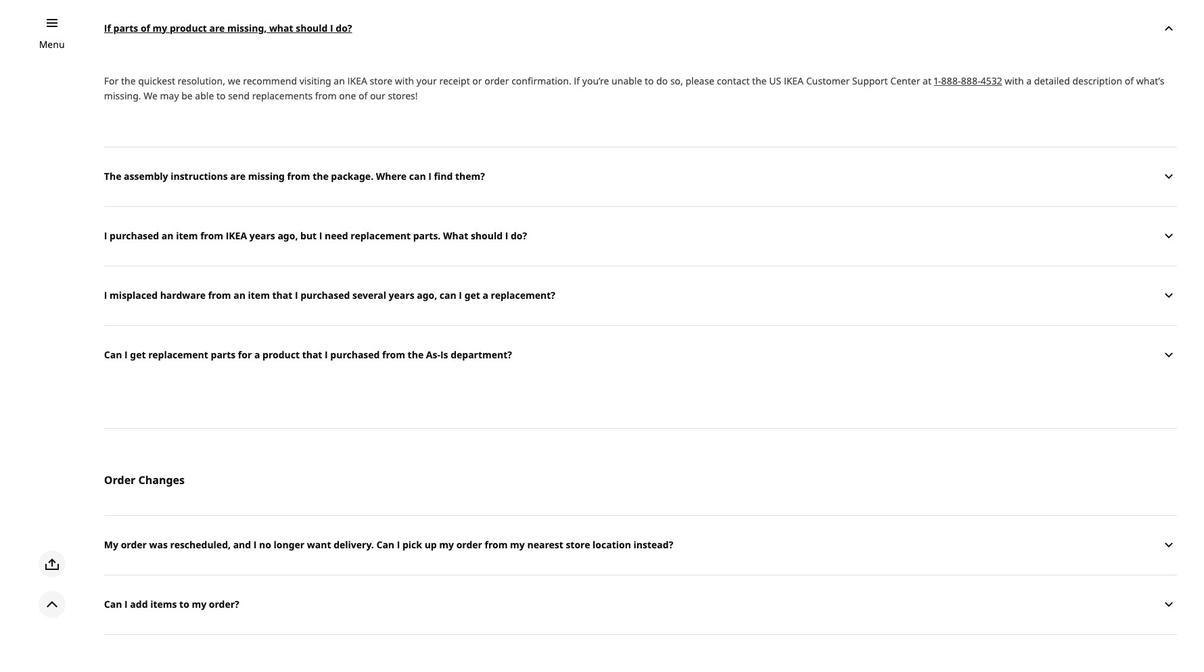 Task type: locate. For each thing, give the bounding box(es) containing it.
2 888- from the left
[[961, 74, 981, 87]]

i misplaced hardware from an item that i purchased several years ago, can i get a replacement?
[[104, 289, 555, 302]]

0 horizontal spatial if
[[104, 21, 111, 34]]

1 vertical spatial of
[[1125, 74, 1134, 87]]

1 horizontal spatial ago,
[[417, 289, 437, 302]]

should
[[296, 21, 328, 34], [471, 230, 503, 243]]

ago, left but
[[278, 230, 298, 243]]

1 horizontal spatial replacement
[[351, 230, 411, 243]]

to left do
[[645, 74, 654, 87]]

1 vertical spatial are
[[230, 170, 246, 183]]

hardware
[[160, 289, 206, 302]]

my
[[104, 539, 118, 552]]

you're
[[582, 74, 609, 87]]

pick
[[402, 539, 422, 552]]

1 vertical spatial replacement
[[148, 349, 208, 362]]

1 vertical spatial that
[[302, 349, 322, 362]]

0 vertical spatial a
[[1026, 74, 1032, 87]]

1 horizontal spatial parts
[[211, 349, 236, 362]]

instructions
[[171, 170, 228, 183]]

0 vertical spatial parts
[[113, 21, 138, 34]]

location
[[593, 539, 631, 552]]

a
[[1026, 74, 1032, 87], [483, 289, 488, 302], [254, 349, 260, 362]]

1 vertical spatial to
[[216, 89, 226, 102]]

1 horizontal spatial can
[[440, 289, 456, 302]]

1 horizontal spatial ikea
[[347, 74, 367, 87]]

visiting
[[299, 74, 331, 87]]

can inside 'dropdown button'
[[376, 539, 394, 552]]

0 horizontal spatial get
[[130, 349, 146, 362]]

want
[[307, 539, 331, 552]]

rescheduled,
[[170, 539, 231, 552]]

an
[[334, 74, 345, 87], [162, 230, 174, 243], [234, 289, 245, 302]]

888- right 1-
[[961, 74, 981, 87]]

1 vertical spatial can
[[440, 289, 456, 302]]

with
[[395, 74, 414, 87], [1005, 74, 1024, 87]]

add
[[130, 598, 148, 611]]

parts
[[113, 21, 138, 34], [211, 349, 236, 362]]

2 vertical spatial can
[[104, 598, 122, 611]]

replacement right need
[[351, 230, 411, 243]]

can inside dropdown button
[[104, 349, 122, 362]]

2 with from the left
[[1005, 74, 1024, 87]]

of
[[141, 21, 150, 34], [1125, 74, 1134, 87], [359, 89, 368, 102]]

2 horizontal spatial order
[[485, 74, 509, 87]]

1 horizontal spatial product
[[263, 349, 300, 362]]

1 horizontal spatial order
[[456, 539, 482, 552]]

from right "missing"
[[287, 170, 310, 183]]

the left us
[[752, 74, 767, 87]]

1 vertical spatial if
[[574, 74, 580, 87]]

are left "missing"
[[230, 170, 246, 183]]

1 horizontal spatial to
[[216, 89, 226, 102]]

the left package.
[[313, 170, 329, 183]]

with right 4532
[[1005, 74, 1024, 87]]

purchased down the several
[[330, 349, 380, 362]]

1 horizontal spatial an
[[234, 289, 245, 302]]

purchased left the several
[[301, 289, 350, 302]]

delivery.
[[334, 539, 374, 552]]

are left "missing,"
[[209, 21, 225, 34]]

order right my at the left bottom of page
[[121, 539, 147, 552]]

the assembly instructions are missing from the package. where can i find them?
[[104, 170, 485, 183]]

0 vertical spatial to
[[645, 74, 654, 87]]

0 horizontal spatial with
[[395, 74, 414, 87]]

with up stores!
[[395, 74, 414, 87]]

them?
[[455, 170, 485, 183]]

2 horizontal spatial a
[[1026, 74, 1032, 87]]

as-
[[426, 349, 440, 362]]

that down i misplaced hardware from an item that i purchased several years ago, can i get a replacement?
[[302, 349, 322, 362]]

1 with from the left
[[395, 74, 414, 87]]

item up for
[[248, 289, 270, 302]]

1 vertical spatial store
[[566, 539, 590, 552]]

ikea inside dropdown button
[[226, 230, 247, 243]]

the
[[121, 74, 136, 87], [752, 74, 767, 87], [313, 170, 329, 183], [408, 349, 424, 362]]

contact
[[717, 74, 750, 87]]

the left as-
[[408, 349, 424, 362]]

an inside "i misplaced hardware from an item that i purchased several years ago, can i get a replacement?" dropdown button
[[234, 289, 245, 302]]

store right nearest
[[566, 539, 590, 552]]

1 horizontal spatial store
[[566, 539, 590, 552]]

2 vertical spatial a
[[254, 349, 260, 362]]

1 horizontal spatial years
[[389, 289, 414, 302]]

2 vertical spatial purchased
[[330, 349, 380, 362]]

an right hardware
[[234, 289, 245, 302]]

to inside with a detailed description of what's missing. we may be able to send replacements from one of our stores!
[[216, 89, 226, 102]]

0 horizontal spatial product
[[170, 21, 207, 34]]

replacement inside dropdown button
[[351, 230, 411, 243]]

purchased
[[110, 230, 159, 243], [301, 289, 350, 302], [330, 349, 380, 362]]

0 vertical spatial item
[[176, 230, 198, 243]]

1 vertical spatial get
[[130, 349, 146, 362]]

do? right what
[[336, 21, 352, 34]]

0 horizontal spatial an
[[162, 230, 174, 243]]

detailed
[[1034, 74, 1070, 87]]

1 horizontal spatial item
[[248, 289, 270, 302]]

store inside 'dropdown button'
[[566, 539, 590, 552]]

888- right at
[[941, 74, 961, 87]]

purchased inside can i get replacement parts for a product that i purchased from the as-is department? dropdown button
[[330, 349, 380, 362]]

to right items on the bottom of the page
[[179, 598, 189, 611]]

ago, right the several
[[417, 289, 437, 302]]

0 vertical spatial do?
[[336, 21, 352, 34]]

if parts of my product are missing, what should i do? button
[[104, 0, 1177, 58]]

1 vertical spatial can
[[376, 539, 394, 552]]

1 horizontal spatial that
[[302, 349, 322, 362]]

are
[[209, 21, 225, 34], [230, 170, 246, 183]]

menu
[[39, 38, 65, 51]]

1 vertical spatial purchased
[[301, 289, 350, 302]]

0 vertical spatial should
[[296, 21, 328, 34]]

from left as-
[[382, 349, 405, 362]]

recommend
[[243, 74, 297, 87]]

2 horizontal spatial to
[[645, 74, 654, 87]]

0 vertical spatial replacement
[[351, 230, 411, 243]]

1 horizontal spatial with
[[1005, 74, 1024, 87]]

to right able on the left
[[216, 89, 226, 102]]

an up the one
[[334, 74, 345, 87]]

2 vertical spatial of
[[359, 89, 368, 102]]

0 horizontal spatial can
[[409, 170, 426, 183]]

0 horizontal spatial ikea
[[226, 230, 247, 243]]

1 vertical spatial a
[[483, 289, 488, 302]]

product right for
[[263, 349, 300, 362]]

0 horizontal spatial years
[[249, 230, 275, 243]]

package.
[[331, 170, 374, 183]]

purchased inside 'i purchased an item from ikea years ago, but i need replacement parts. what should i do?' dropdown button
[[110, 230, 159, 243]]

or
[[472, 74, 482, 87]]

0 vertical spatial ago,
[[278, 230, 298, 243]]

0 vertical spatial product
[[170, 21, 207, 34]]

1 888- from the left
[[941, 74, 961, 87]]

a left replacement?
[[483, 289, 488, 302]]

a left detailed
[[1026, 74, 1032, 87]]

receipt
[[439, 74, 470, 87]]

of left what's on the right top of page
[[1125, 74, 1134, 87]]

order right or
[[485, 74, 509, 87]]

get
[[464, 289, 480, 302], [130, 349, 146, 362]]

of left our
[[359, 89, 368, 102]]

parts up for
[[113, 21, 138, 34]]

0 horizontal spatial to
[[179, 598, 189, 611]]

i inside the assembly instructions are missing from the package. where can i find them? dropdown button
[[428, 170, 432, 183]]

need
[[325, 230, 348, 243]]

0 horizontal spatial store
[[370, 74, 392, 87]]

years right the several
[[389, 289, 414, 302]]

product
[[170, 21, 207, 34], [263, 349, 300, 362]]

my
[[153, 21, 167, 34], [439, 539, 454, 552], [510, 539, 525, 552], [192, 598, 206, 611]]

of inside dropdown button
[[141, 21, 150, 34]]

0 vertical spatial can
[[104, 349, 122, 362]]

0 horizontal spatial do?
[[336, 21, 352, 34]]

0 vertical spatial can
[[409, 170, 426, 183]]

2 vertical spatial an
[[234, 289, 245, 302]]

what
[[443, 230, 468, 243]]

store up our
[[370, 74, 392, 87]]

can left find
[[409, 170, 426, 183]]

replacement
[[351, 230, 411, 243], [148, 349, 208, 362]]

and
[[233, 539, 251, 552]]

can down misplaced
[[104, 349, 122, 362]]

0 horizontal spatial order
[[121, 539, 147, 552]]

replacement down hardware
[[148, 349, 208, 362]]

can i add items to my order?
[[104, 598, 239, 611]]

can
[[409, 170, 426, 183], [440, 289, 456, 302]]

the
[[104, 170, 121, 183]]

may
[[160, 89, 179, 102]]

1 vertical spatial years
[[389, 289, 414, 302]]

do? up replacement?
[[511, 230, 527, 243]]

1 horizontal spatial a
[[483, 289, 488, 302]]

0 horizontal spatial parts
[[113, 21, 138, 34]]

to inside can i add items to my order? dropdown button
[[179, 598, 189, 611]]

of up quickest
[[141, 21, 150, 34]]

0 vertical spatial if
[[104, 21, 111, 34]]

product inside if parts of my product are missing, what should i do? dropdown button
[[170, 21, 207, 34]]

can for can i add items to my order?
[[104, 598, 122, 611]]

if left you're
[[574, 74, 580, 87]]

0 horizontal spatial of
[[141, 21, 150, 34]]

1 vertical spatial should
[[471, 230, 503, 243]]

0 vertical spatial are
[[209, 21, 225, 34]]

can up is
[[440, 289, 456, 302]]

an up hardware
[[162, 230, 174, 243]]

can left pick
[[376, 539, 394, 552]]

that up can i get replacement parts for a product that i purchased from the as-is department?
[[272, 289, 292, 302]]

a right for
[[254, 349, 260, 362]]

0 horizontal spatial replacement
[[148, 349, 208, 362]]

quickest
[[138, 74, 175, 87]]

get left replacement?
[[464, 289, 480, 302]]

1 vertical spatial product
[[263, 349, 300, 362]]

1 vertical spatial an
[[162, 230, 174, 243]]

our
[[370, 89, 385, 102]]

with inside with a detailed description of what's missing. we may be able to send replacements from one of our stores!
[[1005, 74, 1024, 87]]

from left nearest
[[485, 539, 508, 552]]

order
[[485, 74, 509, 87], [121, 539, 147, 552], [456, 539, 482, 552]]

unable
[[612, 74, 642, 87]]

replacement?
[[491, 289, 555, 302]]

description
[[1073, 74, 1122, 87]]

2 vertical spatial to
[[179, 598, 189, 611]]

for
[[104, 74, 119, 87]]

0 vertical spatial of
[[141, 21, 150, 34]]

purchased up misplaced
[[110, 230, 159, 243]]

what
[[269, 21, 293, 34]]

0 horizontal spatial a
[[254, 349, 260, 362]]

order right up
[[456, 539, 482, 552]]

item up hardware
[[176, 230, 198, 243]]

can inside dropdown button
[[104, 598, 122, 611]]

1 vertical spatial ago,
[[417, 289, 437, 302]]

2 horizontal spatial an
[[334, 74, 345, 87]]

get down misplaced
[[130, 349, 146, 362]]

that inside dropdown button
[[302, 349, 322, 362]]

my up quickest
[[153, 21, 167, 34]]

1 vertical spatial parts
[[211, 349, 236, 362]]

parts left for
[[211, 349, 236, 362]]

1 horizontal spatial get
[[464, 289, 480, 302]]

from down visiting
[[315, 89, 337, 102]]

0 vertical spatial that
[[272, 289, 292, 302]]

was
[[149, 539, 168, 552]]

0 horizontal spatial that
[[272, 289, 292, 302]]

my order was rescheduled, and i no longer want delivery. can i pick up my order from my nearest store location instead?
[[104, 539, 673, 552]]

from
[[315, 89, 337, 102], [287, 170, 310, 183], [200, 230, 223, 243], [208, 289, 231, 302], [382, 349, 405, 362], [485, 539, 508, 552]]

can i get replacement parts for a product that i purchased from the as-is department?
[[104, 349, 512, 362]]

that
[[272, 289, 292, 302], [302, 349, 322, 362]]

1 horizontal spatial do?
[[511, 230, 527, 243]]

0 horizontal spatial item
[[176, 230, 198, 243]]

0 vertical spatial get
[[464, 289, 480, 302]]

if
[[104, 21, 111, 34], [574, 74, 580, 87]]

0 vertical spatial purchased
[[110, 230, 159, 243]]

product up resolution,
[[170, 21, 207, 34]]

do?
[[336, 21, 352, 34], [511, 230, 527, 243]]

can left the add
[[104, 598, 122, 611]]

instead?
[[634, 539, 673, 552]]

that inside dropdown button
[[272, 289, 292, 302]]

0 vertical spatial an
[[334, 74, 345, 87]]

if up for
[[104, 21, 111, 34]]

years left but
[[249, 230, 275, 243]]



Task type: vqa. For each thing, say whether or not it's contained in the screenshot.
THE LOCATION
yes



Task type: describe. For each thing, give the bounding box(es) containing it.
my right up
[[439, 539, 454, 552]]

your
[[417, 74, 437, 87]]

menu button
[[39, 37, 65, 52]]

the up missing. at the left top of page
[[121, 74, 136, 87]]

resolution,
[[178, 74, 225, 87]]

with a detailed description of what's missing. we may be able to send replacements from one of our stores!
[[104, 74, 1164, 102]]

0 vertical spatial store
[[370, 74, 392, 87]]

longer
[[274, 539, 305, 552]]

1 vertical spatial do?
[[511, 230, 527, 243]]

i purchased an item from ikea years ago, but i need replacement parts. what should i do? button
[[104, 206, 1177, 266]]

the inside the assembly instructions are missing from the package. where can i find them? dropdown button
[[313, 170, 329, 183]]

find
[[434, 170, 453, 183]]

get inside can i get replacement parts for a product that i purchased from the as-is department? dropdown button
[[130, 349, 146, 362]]

i purchased an item from ikea years ago, but i need replacement parts. what should i do?
[[104, 230, 527, 243]]

a inside dropdown button
[[254, 349, 260, 362]]

a inside with a detailed description of what's missing. we may be able to send replacements from one of our stores!
[[1026, 74, 1032, 87]]

confirmation.
[[512, 74, 571, 87]]

parts inside dropdown button
[[113, 21, 138, 34]]

customer
[[806, 74, 850, 87]]

order
[[104, 473, 136, 488]]

nearest
[[527, 539, 563, 552]]

be
[[181, 89, 193, 102]]

we
[[144, 89, 158, 102]]

1 vertical spatial item
[[248, 289, 270, 302]]

replacements
[[252, 89, 313, 102]]

get inside "i misplaced hardware from an item that i purchased several years ago, can i get a replacement?" dropdown button
[[464, 289, 480, 302]]

my left order?
[[192, 598, 206, 611]]

send
[[228, 89, 250, 102]]

the assembly instructions are missing from the package. where can i find them? button
[[104, 147, 1177, 206]]

from inside 'dropdown button'
[[485, 539, 508, 552]]

from right hardware
[[208, 289, 231, 302]]

product inside can i get replacement parts for a product that i purchased from the as-is department? dropdown button
[[263, 349, 300, 362]]

parts inside dropdown button
[[211, 349, 236, 362]]

purchased inside "i misplaced hardware from an item that i purchased several years ago, can i get a replacement?" dropdown button
[[301, 289, 350, 302]]

order changes
[[104, 473, 185, 488]]

1 horizontal spatial should
[[471, 230, 503, 243]]

at
[[923, 74, 932, 87]]

missing,
[[227, 21, 267, 34]]

for
[[238, 349, 252, 362]]

can for can i get replacement parts for a product that i purchased from the as-is department?
[[104, 349, 122, 362]]

but
[[300, 230, 317, 243]]

up
[[425, 539, 437, 552]]

1-
[[934, 74, 941, 87]]

from inside dropdown button
[[382, 349, 405, 362]]

replacement inside dropdown button
[[148, 349, 208, 362]]

where
[[376, 170, 407, 183]]

can i add items to my order? button
[[104, 575, 1177, 635]]

1-888-888-4532 link
[[934, 74, 1002, 87]]

misplaced
[[110, 289, 158, 302]]

department?
[[451, 349, 512, 362]]

my left nearest
[[510, 539, 525, 552]]

0 vertical spatial years
[[249, 230, 275, 243]]

for the quickest resolution, we recommend visiting an ikea store with your receipt or order confirmation. if you're unable to do so, please contact the us ikea customer support center at 1-888-888-4532
[[104, 74, 1002, 87]]

0 horizontal spatial are
[[209, 21, 225, 34]]

parts.
[[413, 230, 441, 243]]

so,
[[670, 74, 683, 87]]

from down instructions
[[200, 230, 223, 243]]

4532
[[981, 74, 1002, 87]]

missing.
[[104, 89, 141, 102]]

missing
[[248, 170, 285, 183]]

the inside can i get replacement parts for a product that i purchased from the as-is department? dropdown button
[[408, 349, 424, 362]]

we
[[228, 74, 241, 87]]

order?
[[209, 598, 239, 611]]

one
[[339, 89, 356, 102]]

what's
[[1136, 74, 1164, 87]]

my order was rescheduled, and i no longer want delivery. can i pick up my order from my nearest store location instead? button
[[104, 515, 1177, 575]]

changes
[[138, 473, 185, 488]]

several
[[352, 289, 386, 302]]

an inside 'i purchased an item from ikea years ago, but i need replacement parts. what should i do?' dropdown button
[[162, 230, 174, 243]]

rotate 180 image
[[1161, 20, 1177, 36]]

0 horizontal spatial should
[[296, 21, 328, 34]]

a inside dropdown button
[[483, 289, 488, 302]]

1 horizontal spatial are
[[230, 170, 246, 183]]

us
[[769, 74, 781, 87]]

no
[[259, 539, 271, 552]]

2 horizontal spatial ikea
[[784, 74, 804, 87]]

do
[[656, 74, 668, 87]]

center
[[890, 74, 920, 87]]

items
[[150, 598, 177, 611]]

if inside if parts of my product are missing, what should i do? dropdown button
[[104, 21, 111, 34]]

from inside with a detailed description of what's missing. we may be able to send replacements from one of our stores!
[[315, 89, 337, 102]]

2 horizontal spatial of
[[1125, 74, 1134, 87]]

assembly
[[124, 170, 168, 183]]

if parts of my product are missing, what should i do?
[[104, 21, 352, 34]]

stores!
[[388, 89, 418, 102]]

is
[[440, 349, 448, 362]]

able
[[195, 89, 214, 102]]

0 horizontal spatial ago,
[[278, 230, 298, 243]]

can i get replacement parts for a product that i purchased from the as-is department? button
[[104, 325, 1177, 385]]

support
[[852, 74, 888, 87]]

i inside can i add items to my order? dropdown button
[[125, 598, 128, 611]]

please
[[686, 74, 714, 87]]

i inside if parts of my product are missing, what should i do? dropdown button
[[330, 21, 333, 34]]

1 horizontal spatial if
[[574, 74, 580, 87]]

i misplaced hardware from an item that i purchased several years ago, can i get a replacement? button
[[104, 266, 1177, 325]]

1 horizontal spatial of
[[359, 89, 368, 102]]



